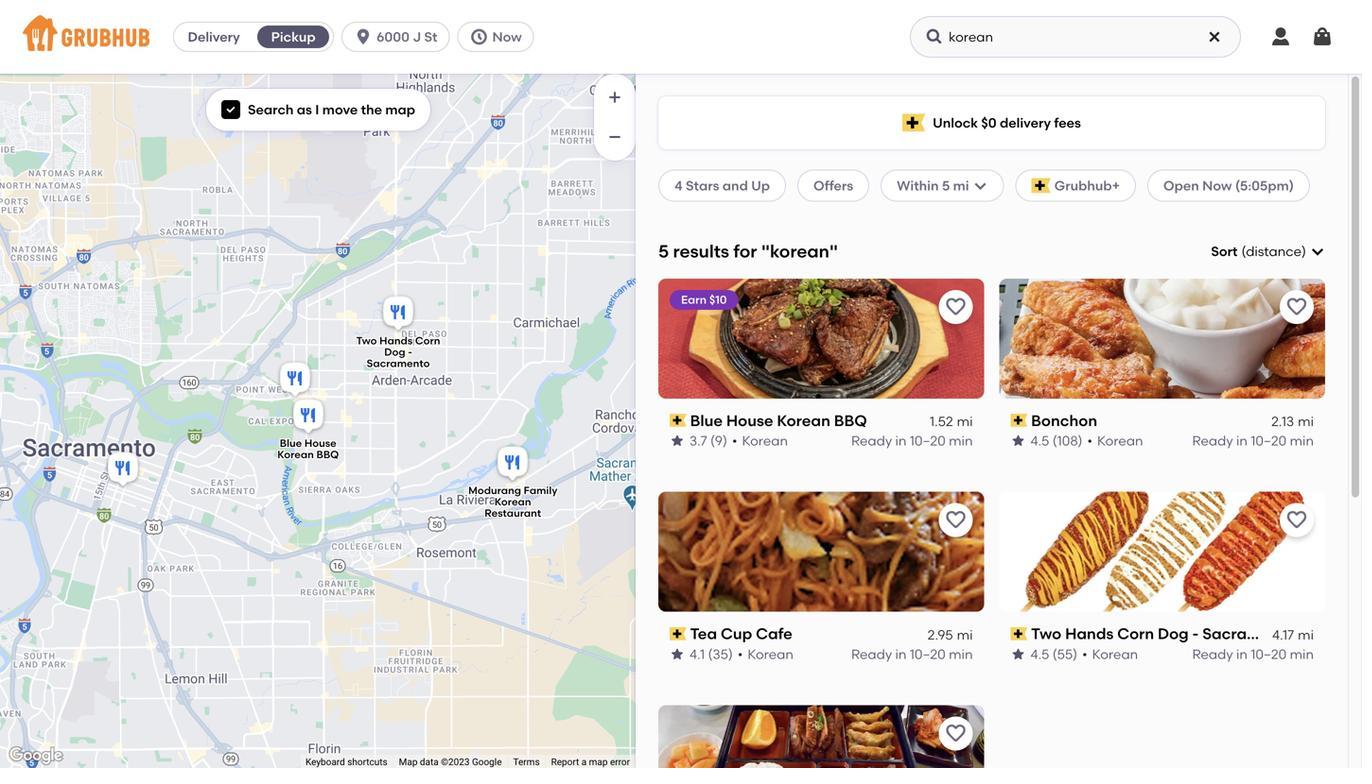 Task type: vqa. For each thing, say whether or not it's contained in the screenshot.


Task type: describe. For each thing, give the bounding box(es) containing it.
modurang family korean restaurant image
[[494, 444, 532, 486]]

subscription pass image for two hands corn dog - sacramento
[[1011, 628, 1027, 641]]

min for bonchon
[[1290, 433, 1314, 449]]

pickup button
[[254, 22, 333, 52]]

modurang
[[468, 485, 521, 498]]

subscription pass image for tea cup cafe
[[670, 628, 686, 641]]

4
[[674, 178, 683, 194]]

move
[[322, 102, 358, 118]]

delivery
[[188, 29, 240, 45]]

(55)
[[1053, 647, 1077, 663]]

modurang family korean restaurant  logo image
[[658, 706, 984, 769]]

$0
[[981, 115, 997, 131]]

0 vertical spatial blue
[[690, 412, 723, 430]]

dog inside the two hands corn dog - sacramento
[[384, 346, 405, 359]]

keyboard
[[305, 757, 345, 769]]

korean down cafe
[[748, 647, 793, 663]]

google
[[472, 757, 502, 769]]

distance
[[1246, 244, 1302, 260]]

offers
[[813, 178, 853, 194]]

results
[[673, 241, 729, 262]]

ready for tea cup cafe
[[851, 647, 892, 663]]

now button
[[457, 22, 542, 52]]

sacramento inside the two hands corn dog - sacramento
[[367, 357, 430, 370]]

within
[[897, 178, 939, 194]]

save this restaurant image for tea cup cafe
[[944, 510, 967, 532]]

2.13
[[1271, 414, 1294, 430]]

and
[[722, 178, 748, 194]]

tea
[[690, 625, 717, 644]]

st
[[424, 29, 437, 45]]

1 vertical spatial two
[[1031, 625, 1061, 644]]

cafe
[[756, 625, 792, 644]]

1 horizontal spatial corn
[[1117, 625, 1154, 644]]

4.1
[[690, 647, 705, 663]]

• for blue house korean bbq
[[732, 433, 737, 449]]

in for bonchon
[[1236, 433, 1248, 449]]

save this restaurant button for two hands corn dog - sacramento
[[1280, 504, 1314, 538]]

4.5 (108)
[[1031, 433, 1083, 449]]

delivery button
[[174, 22, 254, 52]]

(
[[1241, 244, 1246, 260]]

sort
[[1211, 244, 1238, 260]]

keyboard shortcuts button
[[305, 756, 387, 769]]

1.52 mi
[[930, 414, 973, 430]]

delivery
[[1000, 115, 1051, 131]]

$10
[[709, 293, 727, 307]]

star icon image for bonchon
[[1011, 434, 1026, 449]]

grubhub plus flag logo image for unlock $0 delivery fees
[[903, 114, 925, 132]]

in for blue house korean bbq
[[895, 433, 907, 449]]

korean right (9)
[[742, 433, 788, 449]]

1.52
[[930, 414, 953, 430]]

4.17 mi
[[1272, 628, 1314, 644]]

map region
[[0, 0, 655, 769]]

cup
[[721, 625, 752, 644]]

unlock
[[933, 115, 978, 131]]

mi for korean
[[957, 414, 973, 430]]

tea cup cafe image
[[104, 450, 142, 491]]

up
[[751, 178, 770, 194]]

main navigation navigation
[[0, 0, 1362, 74]]

two hands corn dog - sacramento image
[[379, 294, 417, 335]]

report a map error link
[[551, 757, 630, 769]]

1 horizontal spatial 5
[[942, 178, 950, 194]]

subscription pass image for bonchon
[[1011, 414, 1027, 428]]

keyboard shortcuts
[[305, 757, 387, 769]]

(5:05pm)
[[1235, 178, 1294, 194]]

family
[[524, 485, 557, 498]]

5 results for "korean"
[[658, 241, 838, 262]]

report a map error
[[551, 757, 630, 769]]

unlock $0 delivery fees
[[933, 115, 1081, 131]]

(108)
[[1053, 433, 1083, 449]]

(35)
[[708, 647, 733, 663]]

2.95
[[928, 628, 953, 644]]

svg image for now
[[470, 27, 488, 46]]

- inside the two hands corn dog - sacramento
[[408, 346, 412, 359]]

4 stars and up
[[674, 178, 770, 194]]

grubhub plus flag logo image for grubhub+
[[1032, 178, 1051, 193]]

mi for corn
[[1298, 628, 1314, 644]]

earn $10
[[681, 293, 727, 307]]

(9)
[[710, 433, 727, 449]]

ready for bonchon
[[1192, 433, 1233, 449]]

stars
[[686, 178, 719, 194]]

korean right (108)
[[1097, 433, 1143, 449]]

open now (5:05pm)
[[1163, 178, 1294, 194]]

save this restaurant image for bonchon
[[1285, 296, 1308, 319]]

none field containing sort
[[1211, 242, 1325, 261]]

two hands corn dog - sacramento inside map region
[[356, 335, 440, 370]]

10–20 for tea cup cafe
[[910, 647, 946, 663]]

two hands corn dog - sacramento logo image
[[999, 492, 1325, 613]]

6000 j st
[[377, 29, 437, 45]]

for
[[733, 241, 757, 262]]

error
[[610, 757, 630, 769]]

0 vertical spatial bbq
[[834, 412, 867, 430]]

ready for blue house korean bbq
[[851, 433, 892, 449]]

shortcuts
[[347, 757, 387, 769]]



Task type: locate. For each thing, give the bounding box(es) containing it.
map
[[385, 102, 415, 118], [589, 757, 608, 769]]

save this restaurant button
[[939, 290, 973, 324], [1280, 290, 1314, 324], [939, 504, 973, 538], [1280, 504, 1314, 538], [939, 718, 973, 752]]

2.95 mi
[[928, 628, 973, 644]]

bbq down blue house korean bbq  logo
[[834, 412, 867, 430]]

1 horizontal spatial two
[[1031, 625, 1061, 644]]

10–20 down 4.17
[[1251, 647, 1287, 663]]

terms link
[[513, 757, 540, 769]]

• korean
[[732, 433, 788, 449], [1087, 433, 1143, 449], [738, 647, 793, 663], [1082, 647, 1138, 663]]

google image
[[5, 744, 67, 769]]

star icon image left 4.5 (55)
[[1011, 647, 1026, 663]]

1 vertical spatial 4.5
[[1031, 647, 1049, 663]]

min down 2.13 mi
[[1290, 433, 1314, 449]]

korean right (55)
[[1092, 647, 1138, 663]]

10–20 for blue house korean bbq
[[910, 433, 946, 449]]

grubhub plus flag logo image left unlock
[[903, 114, 925, 132]]

©2023
[[441, 757, 470, 769]]

ready in 10–20 min for tea cup cafe
[[851, 647, 973, 663]]

4.5 left (55)
[[1031, 647, 1049, 663]]

now
[[492, 29, 522, 45], [1202, 178, 1232, 194]]

1 vertical spatial bbq
[[316, 449, 339, 462]]

save this restaurant image
[[944, 296, 967, 319], [944, 723, 967, 746]]

map right a
[[589, 757, 608, 769]]

grubhub plus flag logo image
[[903, 114, 925, 132], [1032, 178, 1051, 193]]

1 vertical spatial subscription pass image
[[1011, 628, 1027, 641]]

1 vertical spatial blue house korean bbq
[[277, 438, 339, 462]]

blue house korean bbq image
[[289, 397, 327, 438]]

• for two hands corn dog - sacramento
[[1082, 647, 1087, 663]]

star icon image left 4.1 at right bottom
[[670, 647, 685, 663]]

hands
[[379, 335, 413, 347], [1065, 625, 1114, 644]]

1 4.5 from the top
[[1031, 433, 1049, 449]]

0 vertical spatial corn
[[415, 335, 440, 347]]

min
[[949, 433, 973, 449], [1290, 433, 1314, 449], [949, 647, 973, 663], [1290, 647, 1314, 663]]

bonchon
[[1031, 412, 1097, 430]]

now right st
[[492, 29, 522, 45]]

restaurant
[[485, 508, 541, 520]]

mi right 2.95
[[957, 628, 973, 644]]

house inside blue house korean bbq
[[304, 438, 337, 450]]

ready in 10–20 min for blue house korean bbq
[[851, 433, 973, 449]]

subscription pass image left bonchon
[[1011, 414, 1027, 428]]

ready in 10–20 min down the '1.52'
[[851, 433, 973, 449]]

0 vertical spatial blue house korean bbq
[[690, 412, 867, 430]]

1 vertical spatial grubhub plus flag logo image
[[1032, 178, 1051, 193]]

6000 j st button
[[342, 22, 457, 52]]

blue inside blue house korean bbq
[[280, 438, 302, 450]]

subscription pass image
[[670, 414, 686, 428], [1011, 628, 1027, 641]]

1 vertical spatial blue
[[280, 438, 302, 450]]

0 horizontal spatial 5
[[658, 241, 669, 262]]

• korean for blue house korean bbq
[[732, 433, 788, 449]]

blue house korean bbq  logo image
[[658, 279, 984, 399]]

0 horizontal spatial subscription pass image
[[670, 628, 686, 641]]

blue up 3.7 (9)
[[690, 412, 723, 430]]

korean
[[777, 412, 830, 430], [742, 433, 788, 449], [1097, 433, 1143, 449], [277, 449, 314, 462], [495, 496, 531, 509], [748, 647, 793, 663], [1092, 647, 1138, 663]]

• right (108)
[[1087, 433, 1093, 449]]

tea cup cafe logo image
[[658, 492, 984, 613]]

1 horizontal spatial blue
[[690, 412, 723, 430]]

• right (55)
[[1082, 647, 1087, 663]]

two left two hands corn dog - sacramento image
[[356, 335, 377, 347]]

3.7 (9)
[[690, 433, 727, 449]]

0 horizontal spatial two hands corn dog - sacramento
[[356, 335, 440, 370]]

data
[[420, 757, 439, 769]]

two hands corn dog - sacramento
[[356, 335, 440, 370], [1031, 625, 1295, 644]]

dog
[[384, 346, 405, 359], [1158, 625, 1189, 644]]

blue
[[690, 412, 723, 430], [280, 438, 302, 450]]

svg image for search as i move the map
[[225, 104, 236, 116]]

• right (9)
[[732, 433, 737, 449]]

• korean for tea cup cafe
[[738, 647, 793, 663]]

two up 4.5 (55)
[[1031, 625, 1061, 644]]

0 horizontal spatial blue house korean bbq
[[277, 438, 339, 462]]

0 horizontal spatial house
[[304, 438, 337, 450]]

corn
[[415, 335, 440, 347], [1117, 625, 1154, 644]]

1 horizontal spatial hands
[[1065, 625, 1114, 644]]

map data ©2023 google
[[399, 757, 502, 769]]

as
[[297, 102, 312, 118]]

4.5 for bonchon
[[1031, 433, 1049, 449]]

6000
[[377, 29, 410, 45]]

now right open
[[1202, 178, 1232, 194]]

Search for food, convenience, alcohol... search field
[[910, 16, 1241, 58]]

hands inside the two hands corn dog - sacramento
[[379, 335, 413, 347]]

min for tea cup cafe
[[949, 647, 973, 663]]

two inside the two hands corn dog - sacramento
[[356, 335, 377, 347]]

4.5 left (108)
[[1031, 433, 1049, 449]]

-
[[408, 346, 412, 359], [1192, 625, 1199, 644]]

0 horizontal spatial blue
[[280, 438, 302, 450]]

mi for cafe
[[957, 628, 973, 644]]

)
[[1302, 244, 1306, 260]]

1 vertical spatial 5
[[658, 241, 669, 262]]

fees
[[1054, 115, 1081, 131]]

• for bonchon
[[1087, 433, 1093, 449]]

mi
[[953, 178, 969, 194], [957, 414, 973, 430], [1298, 414, 1314, 430], [957, 628, 973, 644], [1298, 628, 1314, 644]]

map right the
[[385, 102, 415, 118]]

ready in 10–20 min down 2.13
[[1192, 433, 1314, 449]]

10–20 down 2.95
[[910, 647, 946, 663]]

terms
[[513, 757, 540, 769]]

0 horizontal spatial -
[[408, 346, 412, 359]]

5 right within
[[942, 178, 950, 194]]

1 horizontal spatial bbq
[[834, 412, 867, 430]]

1 vertical spatial house
[[304, 438, 337, 450]]

search as i move the map
[[248, 102, 415, 118]]

2 save this restaurant image from the top
[[944, 723, 967, 746]]

1 horizontal spatial dog
[[1158, 625, 1189, 644]]

house up (9)
[[726, 412, 773, 430]]

blue house korean bbq inside map region
[[277, 438, 339, 462]]

1 vertical spatial hands
[[1065, 625, 1114, 644]]

0 vertical spatial sacramento
[[367, 357, 430, 370]]

2 4.5 from the top
[[1031, 647, 1049, 663]]

sort ( distance )
[[1211, 244, 1306, 260]]

1 horizontal spatial grubhub plus flag logo image
[[1032, 178, 1051, 193]]

1 horizontal spatial subscription pass image
[[1011, 628, 1027, 641]]

svg image inside 6000 j st button
[[354, 27, 373, 46]]

0 horizontal spatial map
[[385, 102, 415, 118]]

1 vertical spatial -
[[1192, 625, 1199, 644]]

korean down blue house korean bbq icon
[[277, 449, 314, 462]]

0 horizontal spatial hands
[[379, 335, 413, 347]]

bbq
[[834, 412, 867, 430], [316, 449, 339, 462]]

0 vertical spatial save this restaurant image
[[944, 296, 967, 319]]

subscription pass image for blue house korean bbq
[[670, 414, 686, 428]]

in for two hands corn dog - sacramento
[[1236, 647, 1248, 663]]

mi right the '1.52'
[[957, 414, 973, 430]]

0 horizontal spatial grubhub plus flag logo image
[[903, 114, 925, 132]]

svg image inside now button
[[470, 27, 488, 46]]

1 horizontal spatial blue house korean bbq
[[690, 412, 867, 430]]

ready for two hands corn dog - sacramento
[[1192, 647, 1233, 663]]

mi right 4.17
[[1298, 628, 1314, 644]]

1 vertical spatial subscription pass image
[[670, 628, 686, 641]]

search
[[248, 102, 294, 118]]

star icon image
[[670, 434, 685, 449], [1011, 434, 1026, 449], [670, 647, 685, 663], [1011, 647, 1026, 663]]

0 vertical spatial now
[[492, 29, 522, 45]]

ready in 10–20 min for two hands corn dog - sacramento
[[1192, 647, 1314, 663]]

1 horizontal spatial subscription pass image
[[1011, 414, 1027, 428]]

None field
[[1211, 242, 1325, 261]]

0 vertical spatial two
[[356, 335, 377, 347]]

star icon image for blue house korean bbq
[[670, 434, 685, 449]]

0 vertical spatial two hands corn dog - sacramento
[[356, 335, 440, 370]]

0 vertical spatial house
[[726, 412, 773, 430]]

•
[[732, 433, 737, 449], [1087, 433, 1093, 449], [738, 647, 743, 663], [1082, 647, 1087, 663]]

- down two hands corn dog - sacramento image
[[408, 346, 412, 359]]

1 vertical spatial corn
[[1117, 625, 1154, 644]]

4.5 for two hands corn dog - sacramento
[[1031, 647, 1049, 663]]

1 horizontal spatial now
[[1202, 178, 1232, 194]]

0 horizontal spatial corn
[[415, 335, 440, 347]]

j
[[413, 29, 421, 45]]

pickup
[[271, 29, 316, 45]]

- left 4.17
[[1192, 625, 1199, 644]]

korean inside blue house korean bbq
[[277, 449, 314, 462]]

ready in 10–20 min
[[851, 433, 973, 449], [1192, 433, 1314, 449], [851, 647, 973, 663], [1192, 647, 1314, 663]]

subscription pass image
[[1011, 414, 1027, 428], [670, 628, 686, 641]]

now inside button
[[492, 29, 522, 45]]

0 horizontal spatial subscription pass image
[[670, 414, 686, 428]]

• for tea cup cafe
[[738, 647, 743, 663]]

plus icon image
[[605, 88, 624, 107]]

modurang family korean restaurant
[[468, 485, 557, 520]]

0 vertical spatial grubhub plus flag logo image
[[903, 114, 925, 132]]

dog down two hands corn dog - sacramento logo
[[1158, 625, 1189, 644]]

bbq down blue house korean bbq icon
[[316, 449, 339, 462]]

two
[[356, 335, 377, 347], [1031, 625, 1061, 644]]

mi right within
[[953, 178, 969, 194]]

1 vertical spatial sacramento
[[1202, 625, 1295, 644]]

save this restaurant button for bonchon
[[1280, 290, 1314, 324]]

bonchon logo image
[[999, 279, 1325, 399]]

• korean for two hands corn dog - sacramento
[[1082, 647, 1138, 663]]

0 vertical spatial hands
[[379, 335, 413, 347]]

• right (35)
[[738, 647, 743, 663]]

1 vertical spatial save this restaurant image
[[944, 723, 967, 746]]

0 horizontal spatial dog
[[384, 346, 405, 359]]

0 vertical spatial subscription pass image
[[1011, 414, 1027, 428]]

0 vertical spatial 5
[[942, 178, 950, 194]]

bbq inside blue house korean bbq
[[316, 449, 339, 462]]

star icon image left 3.7
[[670, 434, 685, 449]]

1 vertical spatial two hands corn dog - sacramento
[[1031, 625, 1295, 644]]

star icon image for two hands corn dog - sacramento
[[1011, 647, 1026, 663]]

bonchon image
[[276, 360, 314, 402]]

save this restaurant button for tea cup cafe
[[939, 504, 973, 538]]

svg image
[[1269, 26, 1292, 48], [354, 27, 373, 46], [470, 27, 488, 46], [225, 104, 236, 116], [973, 178, 988, 193]]

1 vertical spatial dog
[[1158, 625, 1189, 644]]

min down 4.17 mi at the right bottom of page
[[1290, 647, 1314, 663]]

• korean down cafe
[[738, 647, 793, 663]]

the
[[361, 102, 382, 118]]

4.17
[[1272, 628, 1294, 644]]

1 horizontal spatial -
[[1192, 625, 1199, 644]]

1 horizontal spatial sacramento
[[1202, 625, 1295, 644]]

ready in 10–20 min down 4.17
[[1192, 647, 1314, 663]]

0 vertical spatial subscription pass image
[[670, 414, 686, 428]]

10–20 for bonchon
[[1251, 433, 1287, 449]]

house
[[726, 412, 773, 430], [304, 438, 337, 450]]

ready in 10–20 min for bonchon
[[1192, 433, 1314, 449]]

star icon image for tea cup cafe
[[670, 647, 685, 663]]

5 left the results
[[658, 241, 669, 262]]

blue house korean bbq up (9)
[[690, 412, 867, 430]]

min down 2.95 mi
[[949, 647, 973, 663]]

tea cup cafe
[[690, 625, 792, 644]]

min down 1.52 mi
[[949, 433, 973, 449]]

blue house korean bbq down bonchon image at the left
[[277, 438, 339, 462]]

in for tea cup cafe
[[895, 647, 907, 663]]

a
[[581, 757, 587, 769]]

report
[[551, 757, 579, 769]]

corn inside the two hands corn dog - sacramento
[[415, 335, 440, 347]]

1 horizontal spatial house
[[726, 412, 773, 430]]

1 horizontal spatial two hands corn dog - sacramento
[[1031, 625, 1295, 644]]

0 horizontal spatial now
[[492, 29, 522, 45]]

0 horizontal spatial sacramento
[[367, 357, 430, 370]]

in
[[895, 433, 907, 449], [1236, 433, 1248, 449], [895, 647, 907, 663], [1236, 647, 1248, 663]]

blue down bonchon image at the left
[[280, 438, 302, 450]]

4.5 (55)
[[1031, 647, 1077, 663]]

house down bonchon image at the left
[[304, 438, 337, 450]]

"korean"
[[761, 241, 838, 262]]

10–20 down 2.13
[[1251, 433, 1287, 449]]

grubhub plus flag logo image left grubhub+
[[1032, 178, 1051, 193]]

min for blue house korean bbq
[[949, 433, 973, 449]]

grubhub+
[[1054, 178, 1120, 194]]

mi right 2.13
[[1298, 414, 1314, 430]]

earn
[[681, 293, 707, 307]]

i
[[315, 102, 319, 118]]

1 save this restaurant image from the top
[[944, 296, 967, 319]]

0 horizontal spatial bbq
[[316, 449, 339, 462]]

dog down two hands corn dog - sacramento image
[[384, 346, 405, 359]]

min for two hands corn dog - sacramento
[[1290, 647, 1314, 663]]

ready
[[851, 433, 892, 449], [1192, 433, 1233, 449], [851, 647, 892, 663], [1192, 647, 1233, 663]]

korean down blue house korean bbq  logo
[[777, 412, 830, 430]]

blue house korean bbq
[[690, 412, 867, 430], [277, 438, 339, 462]]

minus icon image
[[605, 128, 624, 147]]

svg image for 6000 j st
[[354, 27, 373, 46]]

• korean right (108)
[[1087, 433, 1143, 449]]

10–20 down the '1.52'
[[910, 433, 946, 449]]

2.13 mi
[[1271, 414, 1314, 430]]

korean inside modurang family korean restaurant
[[495, 496, 531, 509]]

• korean right (55)
[[1082, 647, 1138, 663]]

• korean right (9)
[[732, 433, 788, 449]]

1 vertical spatial now
[[1202, 178, 1232, 194]]

open
[[1163, 178, 1199, 194]]

within 5 mi
[[897, 178, 969, 194]]

5
[[942, 178, 950, 194], [658, 241, 669, 262]]

star icon image left '4.5 (108)'
[[1011, 434, 1026, 449]]

• korean for bonchon
[[1087, 433, 1143, 449]]

map
[[399, 757, 418, 769]]

0 vertical spatial dog
[[384, 346, 405, 359]]

svg image
[[1311, 26, 1334, 48], [925, 27, 944, 46], [1207, 29, 1222, 44], [1310, 244, 1325, 259]]

10–20 for two hands corn dog - sacramento
[[1251, 647, 1287, 663]]

save this restaurant image
[[1285, 296, 1308, 319], [944, 510, 967, 532], [1285, 510, 1308, 532]]

3.7
[[690, 433, 707, 449]]

ready in 10–20 min down 2.95
[[851, 647, 973, 663]]

subscription pass image left tea at bottom right
[[670, 628, 686, 641]]

0 vertical spatial map
[[385, 102, 415, 118]]

0 vertical spatial -
[[408, 346, 412, 359]]

save this restaurant image for two hands corn dog - sacramento
[[1285, 510, 1308, 532]]

sacramento
[[367, 357, 430, 370], [1202, 625, 1295, 644]]

4.1 (35)
[[690, 647, 733, 663]]

1 horizontal spatial map
[[589, 757, 608, 769]]

1 vertical spatial map
[[589, 757, 608, 769]]

korean down modurang family korean restaurant icon
[[495, 496, 531, 509]]

0 horizontal spatial two
[[356, 335, 377, 347]]

0 vertical spatial 4.5
[[1031, 433, 1049, 449]]



